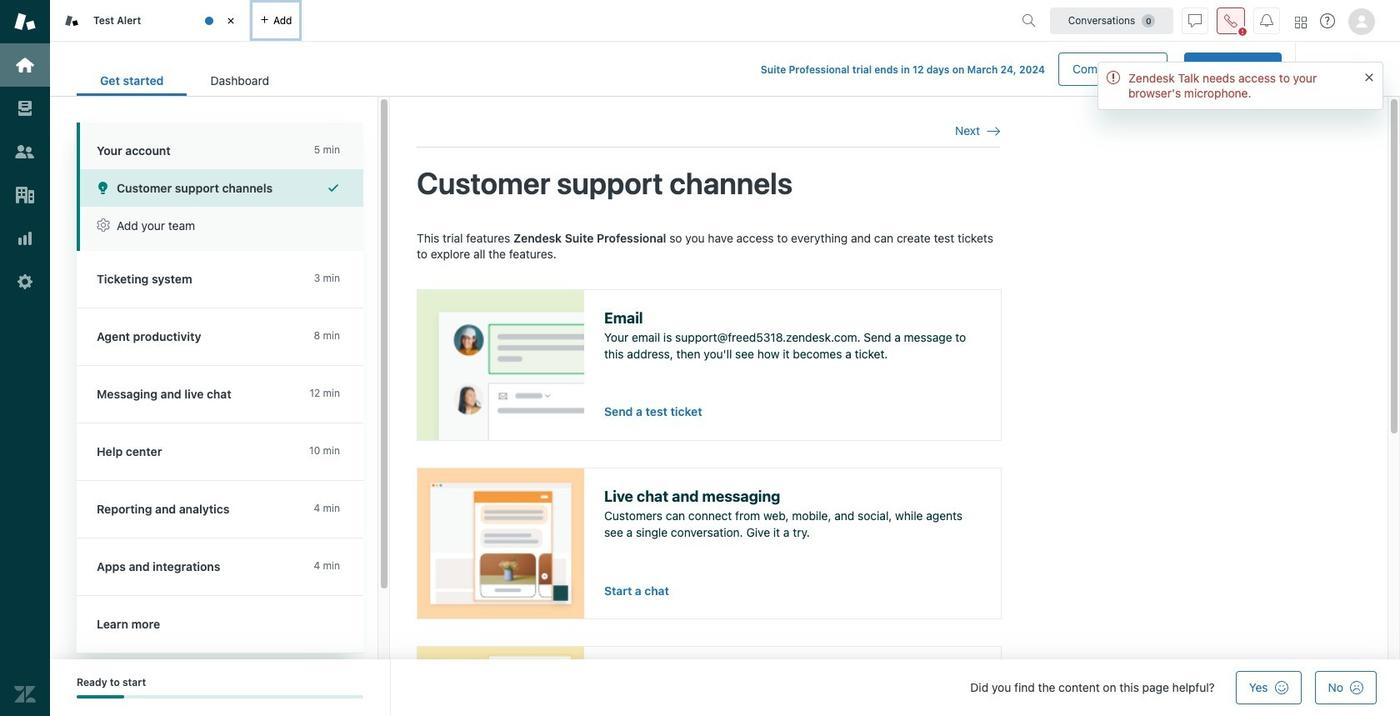 Task type: describe. For each thing, give the bounding box(es) containing it.
customers image
[[14, 141, 36, 163]]

notifications image
[[1261, 14, 1274, 27]]

example of how the agent accepts an incoming phone call as well as how to log the details of the call. image
[[418, 647, 584, 716]]

button displays agent's chat status as invisible. image
[[1189, 14, 1202, 27]]

get started image
[[14, 54, 36, 76]]

main element
[[0, 0, 50, 716]]

0 vertical spatial tab
[[50, 0, 250, 42]]

reporting image
[[14, 228, 36, 249]]

zendesk products image
[[1296, 16, 1307, 28]]

1 vertical spatial tab
[[187, 65, 293, 96]]

example of conversation inside of messaging and the customer is asking the agent about changing the size of the retail order. image
[[418, 468, 584, 618]]

views image
[[14, 98, 36, 119]]

example of email conversation inside of the ticketing system and the customer is asking the agent about reimbursement policy. image
[[418, 290, 584, 440]]



Task type: locate. For each thing, give the bounding box(es) containing it.
region
[[417, 230, 1002, 716]]

progress bar image
[[77, 696, 125, 699]]

close image
[[223, 13, 239, 29]]

footer
[[50, 660, 1401, 716]]

organizations image
[[14, 184, 36, 206]]

tabs tab list
[[50, 0, 1016, 42]]

zendesk support image
[[14, 11, 36, 33]]

heading
[[77, 123, 364, 169]]

March 24, 2024 text field
[[968, 63, 1046, 76]]

get help image
[[1321, 13, 1336, 28]]

progress-bar progress bar
[[77, 696, 364, 699]]

tab
[[50, 0, 250, 42], [187, 65, 293, 96]]

admin image
[[14, 271, 36, 293]]

zendesk image
[[14, 684, 36, 705]]

tab list
[[77, 65, 293, 96]]

content-title region
[[417, 165, 1001, 203]]



Task type: vqa. For each thing, say whether or not it's contained in the screenshot.
footer at the bottom of the page
yes



